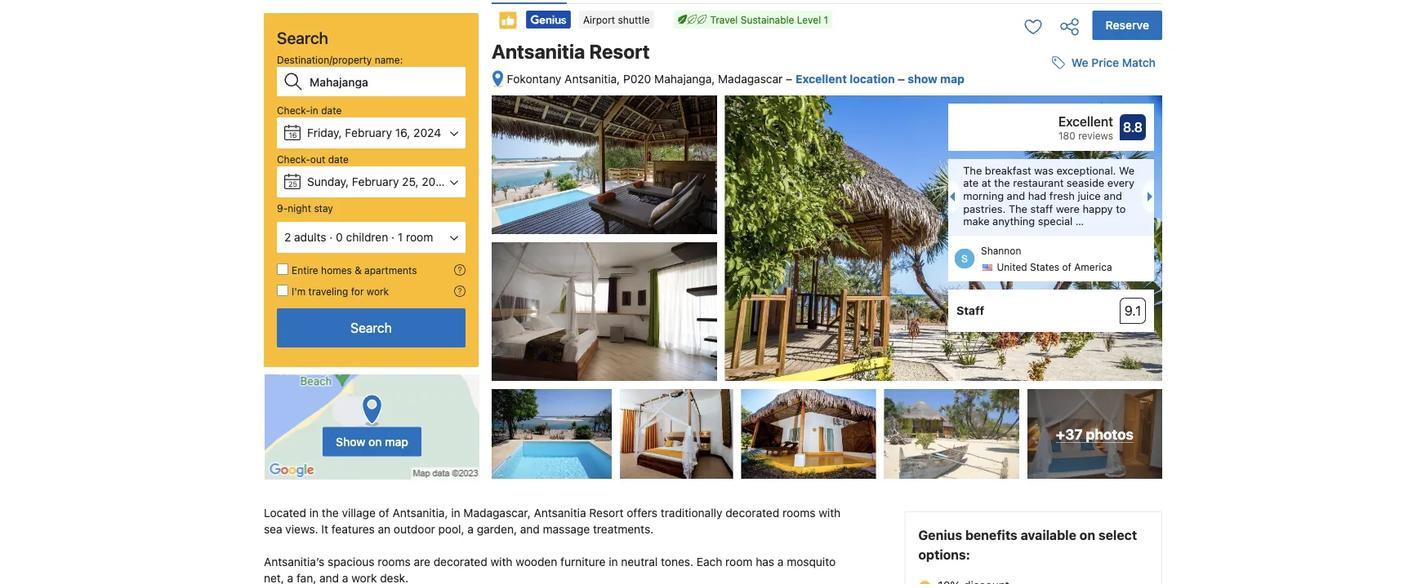 Task type: vqa. For each thing, say whether or not it's contained in the screenshot.
the bottom PROPERTY
no



Task type: locate. For each thing, give the bounding box(es) containing it.
located
[[264, 507, 306, 521]]

–
[[786, 72, 793, 86], [898, 72, 905, 86]]

check-
[[277, 105, 310, 116], [277, 154, 310, 165]]

in up friday,
[[310, 105, 319, 116]]

previous image
[[945, 192, 955, 202]]

1 vertical spatial with
[[491, 556, 513, 570]]

work down spacious at the bottom of page
[[352, 572, 377, 585]]

date up friday,
[[321, 105, 342, 116]]

date right the out
[[328, 154, 349, 165]]

are
[[414, 556, 431, 570]]

0 horizontal spatial on
[[369, 436, 382, 449]]

excellent 180 reviews
[[1059, 114, 1114, 141]]

adults
[[294, 231, 326, 244]]

1 vertical spatial the
[[322, 507, 339, 521]]

0 horizontal spatial map
[[385, 436, 408, 449]]

search
[[277, 28, 328, 47], [351, 321, 392, 336]]

in up pool,
[[451, 507, 460, 521]]

price
[[1092, 56, 1119, 70]]

0 vertical spatial of
[[1063, 262, 1072, 273]]

special
[[1038, 215, 1073, 228]]

0 horizontal spatial rooms
[[378, 556, 411, 570]]

room up apartments
[[406, 231, 433, 244]]

0 vertical spatial on
[[369, 436, 382, 449]]

valign  initial image
[[498, 11, 518, 30]]

room left has
[[726, 556, 753, 570]]

match
[[1122, 56, 1156, 70]]

0 horizontal spatial –
[[786, 72, 793, 86]]

neutral
[[621, 556, 658, 570]]

1 vertical spatial date
[[328, 154, 349, 165]]

resort up treatments.
[[589, 507, 624, 521]]

0 vertical spatial the
[[994, 177, 1010, 189]]

of right states
[[1063, 262, 1072, 273]]

0 horizontal spatial ·
[[329, 231, 333, 244]]

make
[[963, 215, 990, 228]]

0 vertical spatial excellent
[[796, 72, 847, 86]]

scored 9.1 element
[[1120, 298, 1146, 324]]

0 horizontal spatial the
[[322, 507, 339, 521]]

1 check- from the top
[[277, 105, 310, 116]]

fokontany antsanitia, p020 mahajanga, madagascar – excellent location – show map
[[507, 72, 965, 86]]

in
[[310, 105, 319, 116], [309, 507, 319, 521], [451, 507, 460, 521], [609, 556, 618, 570]]

we left price
[[1072, 56, 1089, 70]]

fan,
[[297, 572, 316, 585]]

1 vertical spatial february
[[352, 175, 399, 189]]

with down garden,
[[491, 556, 513, 570]]

photos
[[1086, 426, 1134, 443]]

resort inside located in the village of antsanitia, in madagascar, antsanitia resort offers traditionally decorated rooms with sea views. it features an outdoor pool, a garden, and massage treatments. antsanitia's spacious rooms are decorated with wooden furniture in neutral tones. each room has a mosquito net, a fan, and a work de
[[589, 507, 624, 521]]

check- up 16
[[277, 105, 310, 116]]

a right pool,
[[468, 523, 474, 537]]

0 vertical spatial 1
[[824, 14, 829, 25]]

rooms up "mosquito"
[[783, 507, 816, 521]]

0 vertical spatial the
[[963, 164, 982, 177]]

0
[[336, 231, 343, 244]]

excellent
[[796, 72, 847, 86], [1059, 114, 1114, 130]]

the
[[994, 177, 1010, 189], [322, 507, 339, 521]]

sea
[[264, 523, 282, 537]]

9-night stay
[[277, 203, 333, 214]]

the up the it
[[322, 507, 339, 521]]

1 horizontal spatial 1
[[824, 14, 829, 25]]

travel sustainable level 1
[[710, 14, 829, 25]]

on right 'show' at bottom
[[369, 436, 382, 449]]

antsanitia inside located in the village of antsanitia, in madagascar, antsanitia resort offers traditionally decorated rooms with sea views. it features an outdoor pool, a garden, and massage treatments. antsanitia's spacious rooms are decorated with wooden furniture in neutral tones. each room has a mosquito net, a fan, and a work de
[[534, 507, 586, 521]]

the down "breakfast"
[[994, 177, 1010, 189]]

on left select
[[1080, 528, 1096, 544]]

1 horizontal spatial antsanitia,
[[565, 72, 620, 86]]

+37
[[1056, 426, 1083, 443]]

rooms left are
[[378, 556, 411, 570]]

1 vertical spatial excellent
[[1059, 114, 1114, 130]]

click to open map view image
[[492, 70, 504, 89]]

1 horizontal spatial the
[[994, 177, 1010, 189]]

check- for in
[[277, 105, 310, 116]]

decorated up has
[[726, 507, 780, 521]]

the up the "ate"
[[963, 164, 982, 177]]

date
[[321, 105, 342, 116], [328, 154, 349, 165]]

1 horizontal spatial of
[[1063, 262, 1072, 273]]

0 vertical spatial room
[[406, 231, 433, 244]]

spacious
[[328, 556, 375, 570]]

– right madagascar
[[786, 72, 793, 86]]

1 right level
[[824, 14, 829, 25]]

happy
[[1083, 203, 1113, 215]]

0 vertical spatial work
[[367, 286, 389, 297]]

1 vertical spatial work
[[352, 572, 377, 585]]

antsanitia resort
[[492, 40, 650, 63]]

antsanitia up fokontany
[[492, 40, 585, 63]]

select
[[1099, 528, 1137, 544]]

0 horizontal spatial room
[[406, 231, 433, 244]]

a right has
[[778, 556, 784, 570]]

rated excellent element
[[957, 112, 1114, 132]]

in inside "search" section
[[310, 105, 319, 116]]

0 vertical spatial february
[[345, 126, 392, 140]]

2 check- from the top
[[277, 154, 310, 165]]

1 vertical spatial search
[[351, 321, 392, 336]]

options:
[[919, 548, 971, 563]]

2 adults · 0 children · 1 room button
[[277, 222, 466, 253]]

united states of america
[[997, 262, 1112, 273]]

0 horizontal spatial 1
[[398, 231, 403, 244]]

1 vertical spatial antsanitia,
[[393, 507, 448, 521]]

antsanitia, up 'outdoor'
[[393, 507, 448, 521]]

2024 for friday, february 16, 2024
[[414, 126, 441, 140]]

ate
[[963, 177, 979, 189]]

we'll show you stays where you can have the entire place to yourself image
[[454, 265, 466, 276], [454, 265, 466, 276]]

were
[[1056, 203, 1080, 215]]

we price match
[[1072, 56, 1156, 70]]

excellent location – show map button
[[796, 72, 965, 86]]

map right 'show' at bottom
[[385, 436, 408, 449]]

net,
[[264, 572, 284, 585]]

date for check-out date
[[328, 154, 349, 165]]

– left show
[[898, 72, 905, 86]]

2
[[284, 231, 291, 244]]

· left the 0
[[329, 231, 333, 244]]

decorated
[[726, 507, 780, 521], [434, 556, 488, 570]]

and
[[1007, 190, 1025, 202], [1104, 190, 1122, 202], [520, 523, 540, 537], [319, 572, 339, 585]]

1 horizontal spatial on
[[1080, 528, 1096, 544]]

0 vertical spatial 2024
[[414, 126, 441, 140]]

february for 16,
[[345, 126, 392, 140]]

map inside "search" section
[[385, 436, 408, 449]]

reserve button
[[1093, 11, 1163, 40]]

antsanitia,
[[565, 72, 620, 86], [393, 507, 448, 521]]

2 · from the left
[[391, 231, 395, 244]]

1 vertical spatial check-
[[277, 154, 310, 165]]

0 vertical spatial rooms
[[783, 507, 816, 521]]

name:
[[375, 54, 403, 65]]

with
[[819, 507, 841, 521], [491, 556, 513, 570]]

16,
[[395, 126, 410, 140]]

1 horizontal spatial rooms
[[783, 507, 816, 521]]

and right 'fan,'
[[319, 572, 339, 585]]

antsanitia
[[492, 40, 585, 63], [534, 507, 586, 521]]

0 horizontal spatial decorated
[[434, 556, 488, 570]]

1 horizontal spatial room
[[726, 556, 753, 570]]

1 vertical spatial 2024
[[422, 175, 450, 189]]

1 vertical spatial of
[[379, 507, 389, 521]]

0 vertical spatial date
[[321, 105, 342, 116]]

rooms
[[783, 507, 816, 521], [378, 556, 411, 570]]

0 vertical spatial search
[[277, 28, 328, 47]]

we up every
[[1119, 164, 1135, 177]]

room
[[406, 231, 433, 244], [726, 556, 753, 570]]

exceptional.
[[1057, 164, 1116, 177]]

apartments
[[364, 265, 417, 276]]

in left neutral
[[609, 556, 618, 570]]

with up "mosquito"
[[819, 507, 841, 521]]

1 vertical spatial we
[[1119, 164, 1135, 177]]

· right children
[[391, 231, 395, 244]]

0 horizontal spatial with
[[491, 556, 513, 570]]

0 vertical spatial check-
[[277, 105, 310, 116]]

Where are you going? field
[[303, 67, 466, 96]]

february left 25,
[[352, 175, 399, 189]]

search down for
[[351, 321, 392, 336]]

2 resort from the top
[[589, 507, 624, 521]]

excellent up reviews
[[1059, 114, 1114, 130]]

0 vertical spatial we
[[1072, 56, 1089, 70]]

1 horizontal spatial map
[[941, 72, 965, 86]]

the inside the breakfast was exceptional. we ate at the restaurant seaside every morning and had fresh juice and pastries. the staff were happy to make anything special …
[[994, 177, 1010, 189]]

search up destination/property
[[277, 28, 328, 47]]

0 horizontal spatial the
[[963, 164, 982, 177]]

1 horizontal spatial we
[[1119, 164, 1135, 177]]

if you select this option, we'll show you popular business travel features like breakfast, wifi and free parking. image
[[454, 286, 466, 297]]

february for 25,
[[352, 175, 399, 189]]

0 horizontal spatial we
[[1072, 56, 1089, 70]]

antsanitia, down antsanitia resort at top left
[[565, 72, 620, 86]]

of
[[1063, 262, 1072, 273], [379, 507, 389, 521]]

was
[[1035, 164, 1054, 177]]

we inside dropdown button
[[1072, 56, 1089, 70]]

search inside 'button'
[[351, 321, 392, 336]]

work right for
[[367, 286, 389, 297]]

work
[[367, 286, 389, 297], [352, 572, 377, 585]]

0 vertical spatial with
[[819, 507, 841, 521]]

the up anything
[[1009, 203, 1028, 215]]

next image
[[1148, 192, 1158, 202]]

·
[[329, 231, 333, 244], [391, 231, 395, 244]]

0 horizontal spatial antsanitia,
[[393, 507, 448, 521]]

if you select this option, we'll show you popular business travel features like breakfast, wifi and free parking. image
[[454, 286, 466, 297]]

february left 16,
[[345, 126, 392, 140]]

decorated down pool,
[[434, 556, 488, 570]]

and right garden,
[[520, 523, 540, 537]]

1 vertical spatial map
[[385, 436, 408, 449]]

0 vertical spatial antsanitia,
[[565, 72, 620, 86]]

1 vertical spatial room
[[726, 556, 753, 570]]

on
[[369, 436, 382, 449], [1080, 528, 1096, 544]]

antsanitia, inside located in the village of antsanitia, in madagascar, antsanitia resort offers traditionally decorated rooms with sea views. it features an outdoor pool, a garden, and massage treatments. antsanitia's spacious rooms are decorated with wooden furniture in neutral tones. each room has a mosquito net, a fan, and a work de
[[393, 507, 448, 521]]

2024 right 16,
[[414, 126, 441, 140]]

a left 'fan,'
[[287, 572, 293, 585]]

america
[[1075, 262, 1112, 273]]

features
[[332, 523, 375, 537]]

antsanitia up massage
[[534, 507, 586, 521]]

1 resort from the top
[[589, 40, 650, 63]]

we
[[1072, 56, 1089, 70], [1119, 164, 1135, 177]]

tones.
[[661, 556, 694, 570]]

0 vertical spatial decorated
[[726, 507, 780, 521]]

check- for out
[[277, 154, 310, 165]]

0 vertical spatial resort
[[589, 40, 650, 63]]

check- down 16
[[277, 154, 310, 165]]

an
[[378, 523, 391, 537]]

had
[[1028, 190, 1047, 202]]

resort down airport shuttle
[[589, 40, 650, 63]]

1 vertical spatial on
[[1080, 528, 1096, 544]]

work inside located in the village of antsanitia, in madagascar, antsanitia resort offers traditionally decorated rooms with sea views. it features an outdoor pool, a garden, and massage treatments. antsanitia's spacious rooms are decorated with wooden furniture in neutral tones. each room has a mosquito net, a fan, and a work de
[[352, 572, 377, 585]]

furniture
[[561, 556, 606, 570]]

1 horizontal spatial search
[[351, 321, 392, 336]]

2024 right 25,
[[422, 175, 450, 189]]

16
[[289, 131, 297, 139]]

map right show
[[941, 72, 965, 86]]

1 vertical spatial the
[[1009, 203, 1028, 215]]

0 horizontal spatial of
[[379, 507, 389, 521]]

2024 for sunday, february 25, 2024
[[422, 175, 450, 189]]

1 vertical spatial resort
[[589, 507, 624, 521]]

excellent left location
[[796, 72, 847, 86]]

1 vertical spatial 1
[[398, 231, 403, 244]]

antsanitia's
[[264, 556, 325, 570]]

1 horizontal spatial ·
[[391, 231, 395, 244]]

1 right children
[[398, 231, 403, 244]]

1 horizontal spatial –
[[898, 72, 905, 86]]

1 vertical spatial antsanitia
[[534, 507, 586, 521]]

destination/property
[[277, 54, 372, 65]]

of up an
[[379, 507, 389, 521]]

each
[[697, 556, 723, 570]]



Task type: describe. For each thing, give the bounding box(es) containing it.
1 vertical spatial decorated
[[434, 556, 488, 570]]

i'm traveling for work
[[292, 286, 389, 297]]

entire
[[292, 265, 318, 276]]

pastries.
[[963, 203, 1006, 215]]

check-in date
[[277, 105, 342, 116]]

0 vertical spatial antsanitia
[[492, 40, 585, 63]]

staff
[[1031, 203, 1053, 215]]

located in the village of antsanitia, in madagascar, antsanitia resort offers traditionally decorated rooms with sea views. it features an outdoor pool, a garden, and massage treatments. antsanitia's spacious rooms are decorated with wooden furniture in neutral tones. each room has a mosquito net, a fan, and a work de
[[264, 507, 848, 585]]

1 vertical spatial rooms
[[378, 556, 411, 570]]

2 – from the left
[[898, 72, 905, 86]]

sunday, february 25, 2024
[[307, 175, 450, 189]]

sunday,
[[307, 175, 349, 189]]

it
[[321, 523, 328, 537]]

p020
[[623, 72, 651, 86]]

a down spacious at the bottom of page
[[342, 572, 348, 585]]

1 horizontal spatial excellent
[[1059, 114, 1114, 130]]

garden,
[[477, 523, 517, 537]]

friday,
[[307, 126, 342, 140]]

1 · from the left
[[329, 231, 333, 244]]

date for check-in date
[[321, 105, 342, 116]]

out
[[310, 154, 325, 165]]

i'm
[[292, 286, 306, 297]]

1 inside 2 adults · 0 children · 1 room dropdown button
[[398, 231, 403, 244]]

room inside located in the village of antsanitia, in madagascar, antsanitia resort offers traditionally decorated rooms with sea views. it features an outdoor pool, a garden, and massage treatments. antsanitia's spacious rooms are decorated with wooden furniture in neutral tones. each room has a mosquito net, a fan, and a work de
[[726, 556, 753, 570]]

check-out date
[[277, 154, 349, 165]]

25,
[[402, 175, 419, 189]]

genius
[[919, 528, 962, 544]]

0 horizontal spatial excellent
[[796, 72, 847, 86]]

180
[[1059, 130, 1076, 141]]

traditionally
[[661, 507, 723, 521]]

of inside located in the village of antsanitia, in madagascar, antsanitia resort offers traditionally decorated rooms with sea views. it features an outdoor pool, a garden, and massage treatments. antsanitia's spacious rooms are decorated with wooden furniture in neutral tones. each room has a mosquito net, a fan, and a work de
[[379, 507, 389, 521]]

search section
[[257, 0, 485, 481]]

available
[[1021, 528, 1077, 544]]

+37 photos link
[[1028, 390, 1163, 480]]

…
[[1076, 215, 1084, 228]]

0 horizontal spatial search
[[277, 28, 328, 47]]

on inside "search" section
[[369, 436, 382, 449]]

village
[[342, 507, 376, 521]]

pool,
[[438, 523, 465, 537]]

united
[[997, 262, 1028, 273]]

on inside 'genius benefits available on select options:'
[[1080, 528, 1096, 544]]

to
[[1116, 203, 1126, 215]]

1 horizontal spatial with
[[819, 507, 841, 521]]

1 horizontal spatial decorated
[[726, 507, 780, 521]]

madagascar,
[[464, 507, 531, 521]]

offers
[[627, 507, 658, 521]]

breakfast
[[985, 164, 1032, 177]]

homes
[[321, 265, 352, 276]]

anything
[[993, 215, 1035, 228]]

and left had
[[1007, 190, 1025, 202]]

scored 8.8 element
[[1120, 114, 1146, 141]]

work inside "search" section
[[367, 286, 389, 297]]

entire homes & apartments
[[292, 265, 417, 276]]

reviews
[[1079, 130, 1114, 141]]

wooden
[[516, 556, 557, 570]]

fokontany
[[507, 72, 562, 86]]

search button
[[277, 309, 466, 348]]

for
[[351, 286, 364, 297]]

8.8
[[1123, 120, 1143, 135]]

show
[[908, 72, 938, 86]]

0 vertical spatial map
[[941, 72, 965, 86]]

show on map
[[336, 436, 408, 449]]

views.
[[285, 523, 318, 537]]

we price match button
[[1046, 48, 1163, 78]]

night
[[288, 203, 311, 214]]

friday, february 16, 2024
[[307, 126, 441, 140]]

show
[[336, 436, 366, 449]]

genius benefits available on select options:
[[919, 528, 1137, 563]]

massage
[[543, 523, 590, 537]]

airport
[[583, 14, 615, 25]]

1 – from the left
[[786, 72, 793, 86]]

room inside dropdown button
[[406, 231, 433, 244]]

children
[[346, 231, 388, 244]]

restaurant
[[1013, 177, 1064, 189]]

reserve
[[1106, 18, 1150, 32]]

and up to
[[1104, 190, 1122, 202]]

shannon
[[981, 246, 1022, 257]]

madagascar
[[718, 72, 783, 86]]

in up the "views."
[[309, 507, 319, 521]]

mosquito
[[787, 556, 836, 570]]

9-
[[277, 203, 288, 214]]

&
[[355, 265, 362, 276]]

the inside located in the village of antsanitia, in madagascar, antsanitia resort offers traditionally decorated rooms with sea views. it features an outdoor pool, a garden, and massage treatments. antsanitia's spacious rooms are decorated with wooden furniture in neutral tones. each room has a mosquito net, a fan, and a work de
[[322, 507, 339, 521]]

25
[[288, 180, 298, 188]]

1 horizontal spatial the
[[1009, 203, 1028, 215]]

the breakfast was exceptional. we ate at the restaurant seaside every morning and had fresh juice and pastries. the staff were happy to make anything special …
[[963, 164, 1135, 228]]

9.1
[[1125, 304, 1142, 319]]

every
[[1108, 177, 1135, 189]]

outdoor
[[394, 523, 435, 537]]

we inside the breakfast was exceptional. we ate at the restaurant seaside every morning and had fresh juice and pastries. the staff were happy to make anything special …
[[1119, 164, 1135, 177]]

2 adults · 0 children · 1 room
[[284, 231, 433, 244]]

airport shuttle
[[583, 14, 650, 25]]

treatments.
[[593, 523, 654, 537]]

seaside
[[1067, 177, 1105, 189]]

staff
[[957, 304, 985, 318]]



